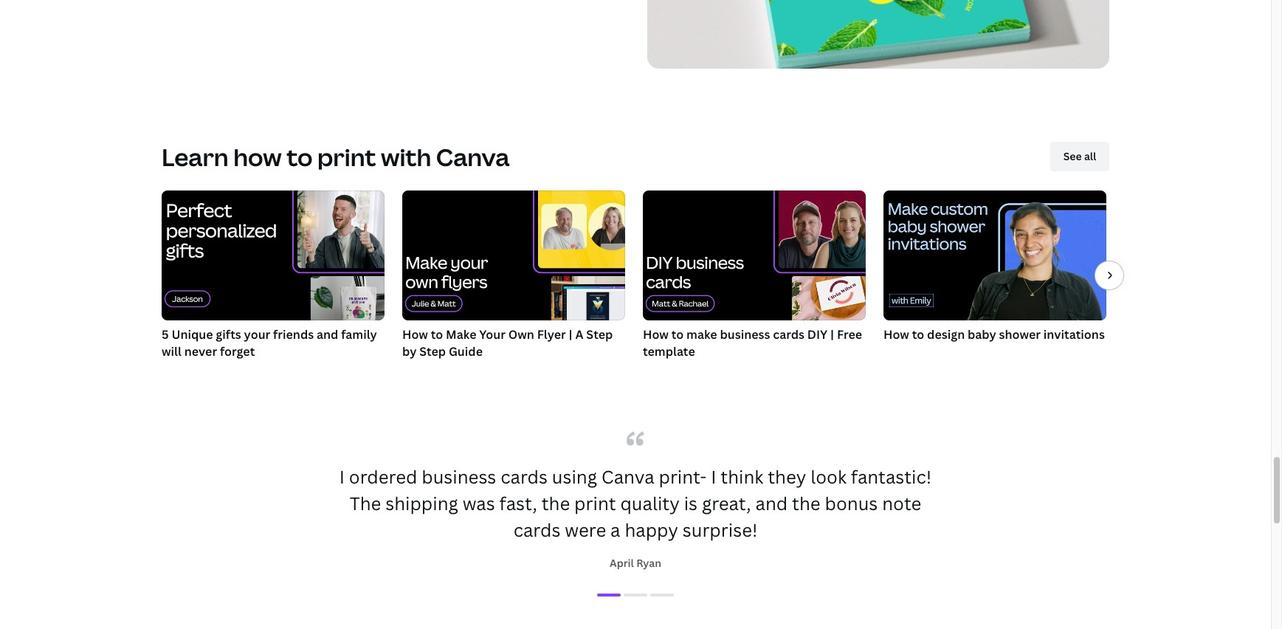 Task type: describe. For each thing, give the bounding box(es) containing it.
bonus
[[825, 491, 878, 515]]

with
[[381, 141, 432, 173]]

flyer
[[537, 326, 566, 343]]

1 horizontal spatial step
[[587, 326, 613, 343]]

how for how to make your own flyer | a step by step guide
[[403, 326, 428, 343]]

| for free
[[831, 326, 835, 343]]

using
[[552, 464, 598, 489]]

5
[[162, 326, 169, 343]]

5 unique gifts your friends and family will never forget
[[162, 326, 377, 360]]

1 i from the left
[[340, 464, 345, 489]]

note
[[883, 491, 922, 515]]

see all link
[[1051, 142, 1110, 171]]

0 horizontal spatial step
[[420, 343, 446, 360]]

0 vertical spatial print
[[318, 141, 376, 173]]

and inside i ordered business cards using canva print- i think they look fantastic! the shipping was fast, the print quality is great, and the bonus note cards were a happy surprise!
[[756, 491, 788, 515]]

happy
[[625, 518, 679, 542]]

learn
[[162, 141, 229, 173]]

how to make your own flyer | a step by step guide group
[[403, 190, 626, 360]]

forget
[[220, 343, 255, 360]]

canva for using
[[602, 464, 655, 489]]

how to make your own flyer | a step by step guide
[[403, 326, 613, 360]]

great,
[[702, 491, 752, 515]]

how to make business cards diy | free template group
[[643, 190, 866, 360]]

2 vertical spatial cards
[[514, 518, 561, 542]]

your
[[244, 326, 271, 343]]

april
[[610, 556, 634, 570]]

to for how to make business cards diy | free template
[[672, 326, 684, 343]]

posters,
[[557, 464, 626, 489]]

kimberly myers
[[597, 503, 675, 517]]

2 i from the left
[[711, 464, 717, 489]]

i ordered business cards using canva print- i think they look fantastic! the shipping was fast, the print quality is great, and the bonus note cards were a happy surprise!
[[340, 464, 932, 542]]

the
[[350, 491, 381, 515]]

perfect
[[631, 464, 694, 489]]

a inside i ordered business cards using canva print- i think they look fantastic! the shipping was fast, the print quality is great, and the bonus note cards were a happy surprise!
[[611, 518, 621, 542]]

0 vertical spatial quality
[[493, 464, 553, 489]]

how
[[233, 141, 282, 173]]

never
[[184, 343, 217, 360]]

how to make business cards diy | free template
[[643, 326, 863, 360]]

quotation mark image
[[627, 431, 645, 446]]

quality inside i ordered business cards using canva print- i think they look fantastic! the shipping was fast, the print quality is great, and the bonus note cards were a happy surprise!
[[621, 491, 680, 515]]

how to design baby shower invitations
[[884, 326, 1106, 343]]

board.
[[807, 464, 863, 489]]

were
[[565, 518, 607, 542]]

make
[[446, 326, 477, 343]]

by
[[403, 343, 417, 360]]

myers
[[644, 503, 675, 517]]

print inside i ordered business cards using canva print- i think they look fantastic! the shipping was fast, the print quality is great, and the bonus note cards were a happy surprise!
[[575, 491, 616, 515]]

testimonial 3 image
[[651, 594, 674, 597]]

ordered
[[349, 464, 418, 489]]

fantastic!
[[852, 464, 932, 489]]

very high quality posters, perfect for a display board.
[[409, 464, 863, 489]]

make
[[687, 326, 718, 343]]

for
[[698, 464, 723, 489]]

your
[[480, 326, 506, 343]]



Task type: locate. For each thing, give the bounding box(es) containing it.
how for how to make business cards diy | free template
[[643, 326, 669, 343]]

to inside how to make business cards diy | free template
[[672, 326, 684, 343]]

business up was
[[422, 464, 497, 489]]

0 vertical spatial cards
[[774, 326, 805, 343]]

surprise!
[[683, 518, 758, 542]]

1 horizontal spatial business
[[720, 326, 771, 343]]

business
[[720, 326, 771, 343], [422, 464, 497, 489]]

think
[[721, 464, 764, 489]]

fast,
[[500, 491, 538, 515]]

very
[[409, 464, 448, 489]]

how inside how to make business cards diy | free template
[[643, 326, 669, 343]]

2 | from the left
[[831, 326, 835, 343]]

to for how to make your own flyer | a step by step guide
[[431, 326, 443, 343]]

print down posters,
[[575, 491, 616, 515]]

a right for
[[727, 464, 737, 489]]

all
[[1085, 149, 1097, 163]]

ryan
[[637, 556, 662, 570]]

how right free
[[884, 326, 910, 343]]

0 horizontal spatial i
[[340, 464, 345, 489]]

0 horizontal spatial quality
[[493, 464, 553, 489]]

to left make
[[431, 326, 443, 343]]

is
[[684, 491, 698, 515]]

cards up fast,
[[501, 464, 548, 489]]

i left think
[[711, 464, 717, 489]]

to left design
[[913, 326, 925, 343]]

step right a
[[587, 326, 613, 343]]

1 horizontal spatial i
[[711, 464, 717, 489]]

2 the from the left
[[793, 491, 821, 515]]

business inside i ordered business cards using canva print- i think they look fantastic! the shipping was fast, the print quality is great, and the bonus note cards were a happy surprise!
[[422, 464, 497, 489]]

5 unique gifts your friends and family will never forget group
[[162, 190, 385, 360]]

shower
[[1000, 326, 1041, 343]]

a
[[576, 326, 584, 343]]

was
[[463, 491, 495, 515]]

diy
[[808, 326, 828, 343]]

testimonial 2 image
[[624, 594, 648, 597]]

canva
[[436, 141, 510, 173], [602, 464, 655, 489]]

cards
[[774, 326, 805, 343], [501, 464, 548, 489], [514, 518, 561, 542]]

1 vertical spatial canva
[[602, 464, 655, 489]]

| for a
[[569, 326, 573, 343]]

how inside how to make your own flyer | a step by step guide
[[403, 326, 428, 343]]

0 vertical spatial step
[[587, 326, 613, 343]]

see
[[1064, 149, 1082, 163]]

0 horizontal spatial a
[[611, 518, 621, 542]]

the
[[542, 491, 570, 515], [793, 491, 821, 515]]

own
[[509, 326, 535, 343]]

i
[[340, 464, 345, 489], [711, 464, 717, 489]]

a down kimberly
[[611, 518, 621, 542]]

0 horizontal spatial print
[[318, 141, 376, 173]]

shipping
[[386, 491, 459, 515]]

family
[[341, 326, 377, 343]]

invitations
[[1044, 326, 1106, 343]]

1 horizontal spatial canva
[[602, 464, 655, 489]]

1 | from the left
[[569, 326, 573, 343]]

1 horizontal spatial a
[[727, 464, 737, 489]]

how for how to design baby shower invitations
[[884, 326, 910, 343]]

high
[[452, 464, 489, 489]]

print-
[[659, 464, 707, 489]]

look
[[811, 464, 847, 489]]

|
[[569, 326, 573, 343], [831, 326, 835, 343]]

1 horizontal spatial the
[[793, 491, 821, 515]]

1 vertical spatial quality
[[621, 491, 680, 515]]

0 vertical spatial business
[[720, 326, 771, 343]]

2 how from the left
[[643, 326, 669, 343]]

the down "they"
[[793, 491, 821, 515]]

how up by at the bottom
[[403, 326, 428, 343]]

cards inside how to make business cards diy | free template
[[774, 326, 805, 343]]

see all
[[1064, 149, 1097, 163]]

to inside how to make your own flyer | a step by step guide
[[431, 326, 443, 343]]

quality
[[493, 464, 553, 489], [621, 491, 680, 515]]

canva inside i ordered business cards using canva print- i think they look fantastic! the shipping was fast, the print quality is great, and the bonus note cards were a happy surprise!
[[602, 464, 655, 489]]

to up template
[[672, 326, 684, 343]]

and down display
[[756, 491, 788, 515]]

free
[[838, 326, 863, 343]]

canva right with on the top of page
[[436, 141, 510, 173]]

how to design baby shower invitations group
[[884, 190, 1107, 343]]

will
[[162, 343, 182, 360]]

quality up happy
[[621, 491, 680, 515]]

1 vertical spatial and
[[756, 491, 788, 515]]

learn how to print with canva
[[162, 141, 510, 173]]

template
[[643, 343, 696, 360]]

april ryan
[[610, 556, 662, 570]]

to
[[287, 141, 313, 173], [431, 326, 443, 343], [672, 326, 684, 343], [913, 326, 925, 343]]

and left family
[[317, 326, 339, 343]]

| inside how to make your own flyer | a step by step guide
[[569, 326, 573, 343]]

| inside how to make business cards diy | free template
[[831, 326, 835, 343]]

1 vertical spatial cards
[[501, 464, 548, 489]]

print
[[318, 141, 376, 173], [575, 491, 616, 515]]

testimonial 1 image
[[598, 594, 621, 597]]

design
[[928, 326, 966, 343]]

0 vertical spatial a
[[727, 464, 737, 489]]

unique
[[172, 326, 213, 343]]

1 horizontal spatial and
[[756, 491, 788, 515]]

step right by at the bottom
[[420, 343, 446, 360]]

0 horizontal spatial |
[[569, 326, 573, 343]]

1 horizontal spatial |
[[831, 326, 835, 343]]

1 vertical spatial step
[[420, 343, 446, 360]]

3 how from the left
[[884, 326, 910, 343]]

how
[[403, 326, 428, 343], [643, 326, 669, 343], [884, 326, 910, 343]]

0 horizontal spatial canva
[[436, 141, 510, 173]]

cards down fast,
[[514, 518, 561, 542]]

and
[[317, 326, 339, 343], [756, 491, 788, 515]]

0 horizontal spatial and
[[317, 326, 339, 343]]

0 vertical spatial and
[[317, 326, 339, 343]]

print left with on the top of page
[[318, 141, 376, 173]]

business inside how to make business cards diy | free template
[[720, 326, 771, 343]]

| right diy
[[831, 326, 835, 343]]

gifts
[[216, 326, 241, 343]]

canva up kimberly myers
[[602, 464, 655, 489]]

quality up fast,
[[493, 464, 553, 489]]

step
[[587, 326, 613, 343], [420, 343, 446, 360]]

1 horizontal spatial quality
[[621, 491, 680, 515]]

baby
[[968, 326, 997, 343]]

1 how from the left
[[403, 326, 428, 343]]

| left a
[[569, 326, 573, 343]]

kimberly
[[597, 503, 642, 517]]

0 vertical spatial canva
[[436, 141, 510, 173]]

1 vertical spatial a
[[611, 518, 621, 542]]

1 vertical spatial print
[[575, 491, 616, 515]]

cards left diy
[[774, 326, 805, 343]]

1 vertical spatial business
[[422, 464, 497, 489]]

how up template
[[643, 326, 669, 343]]

2 horizontal spatial how
[[884, 326, 910, 343]]

guide
[[449, 343, 483, 360]]

a
[[727, 464, 737, 489], [611, 518, 621, 542]]

0 horizontal spatial business
[[422, 464, 497, 489]]

friends
[[273, 326, 314, 343]]

1 horizontal spatial how
[[643, 326, 669, 343]]

and inside 5 unique gifts your friends and family will never forget
[[317, 326, 339, 343]]

0 horizontal spatial the
[[542, 491, 570, 515]]

i left ordered
[[340, 464, 345, 489]]

display
[[741, 464, 803, 489]]

they
[[768, 464, 807, 489]]

1 horizontal spatial print
[[575, 491, 616, 515]]

canva for with
[[436, 141, 510, 173]]

the down using
[[542, 491, 570, 515]]

1 the from the left
[[542, 491, 570, 515]]

to for how to design baby shower invitations
[[913, 326, 925, 343]]

to right how
[[287, 141, 313, 173]]

business right make at the right bottom of page
[[720, 326, 771, 343]]

0 horizontal spatial how
[[403, 326, 428, 343]]



Task type: vqa. For each thing, say whether or not it's contained in the screenshot.
Cover
no



